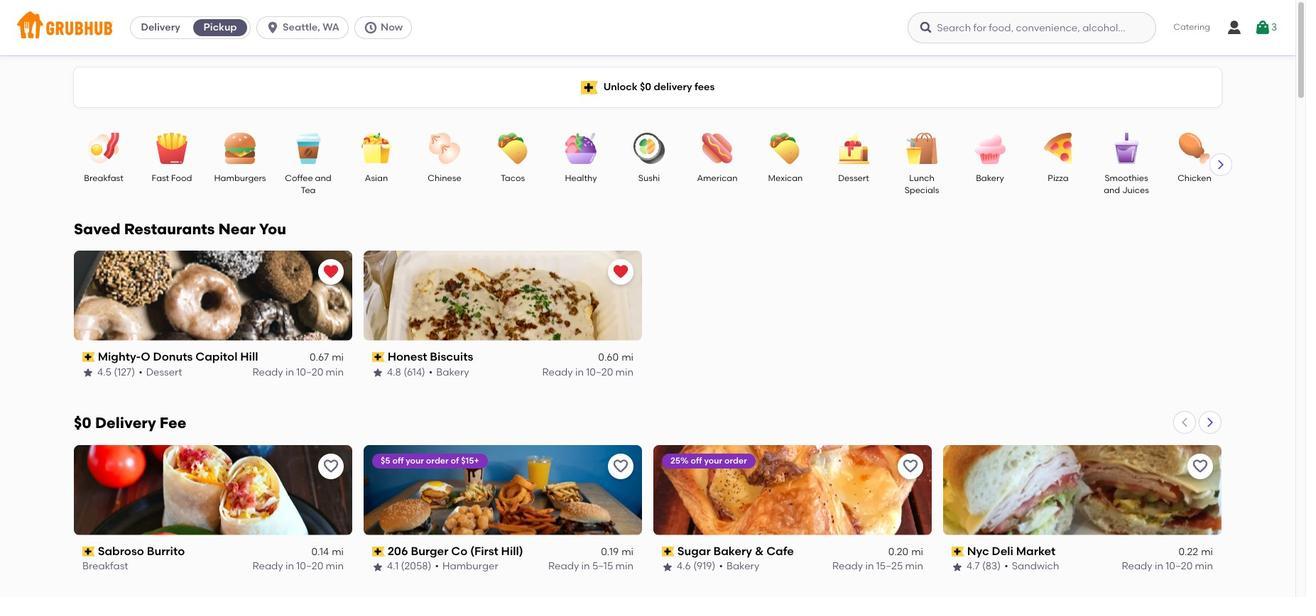 Task type: vqa. For each thing, say whether or not it's contained in the screenshot.
the leftmost like
no



Task type: describe. For each thing, give the bounding box(es) containing it.
ready in 10–20 min for sabroso burrito
[[253, 561, 344, 573]]

fast food
[[152, 173, 192, 183]]

• for o
[[139, 366, 143, 378]]

206
[[388, 545, 408, 559]]

2 save this restaurant button from the left
[[608, 454, 634, 480]]

sugar bakery & cafe
[[678, 545, 794, 559]]

0.20
[[889, 547, 909, 559]]

proceed
[[1124, 546, 1165, 558]]

checkout
[[1180, 546, 1227, 558]]

ready in 10–20 min for nyc deli market
[[1122, 561, 1214, 573]]

you
[[259, 220, 286, 238]]

honest biscuits
[[388, 350, 474, 364]]

fees
[[695, 81, 715, 93]]

your for bakery
[[705, 456, 723, 466]]

caret left icon image
[[1180, 417, 1191, 428]]

4.8 (614)
[[387, 366, 426, 378]]

1 vertical spatial $0
[[74, 414, 92, 432]]

delivery button
[[131, 16, 191, 39]]

fast
[[152, 173, 169, 183]]

• for deli
[[1005, 561, 1009, 573]]

catering button
[[1164, 12, 1221, 44]]

4.1 (2058)
[[387, 561, 432, 573]]

capitol
[[196, 350, 238, 364]]

lunch
[[910, 173, 935, 183]]

saved restaurant image for mighty-o donuts capitol hill
[[323, 264, 340, 281]]

subscription pass image for sugar bakery & cafe
[[662, 547, 675, 557]]

1 horizontal spatial dessert
[[839, 173, 870, 183]]

deli
[[993, 545, 1014, 559]]

ready in 5–15 min
[[549, 561, 634, 573]]

subscription pass image for honest biscuits
[[372, 353, 385, 363]]

honest biscuits logo image
[[364, 251, 642, 341]]

off for sugar
[[691, 456, 703, 466]]

• dessert
[[139, 366, 182, 378]]

unlock $0 delivery fees
[[604, 81, 715, 93]]

bakery down bakery image at the right of the page
[[977, 173, 1005, 183]]

dessert image
[[829, 133, 879, 164]]

25% off your order
[[671, 456, 747, 466]]

ready for mighty-o donuts capitol hill
[[253, 366, 283, 378]]

4.1
[[387, 561, 399, 573]]

grubhub plus flag logo image
[[581, 81, 598, 94]]

hill
[[240, 350, 258, 364]]

bakery left &
[[714, 545, 753, 559]]

save this restaurant image for nyc deli market
[[1193, 458, 1210, 475]]

Search for food, convenience, alcohol... search field
[[908, 12, 1157, 43]]

honest
[[388, 350, 427, 364]]

sabroso
[[98, 545, 144, 559]]

(614)
[[404, 366, 426, 378]]

co
[[451, 545, 468, 559]]

proceed to checkout button
[[1080, 539, 1271, 565]]

• sandwich
[[1005, 561, 1060, 573]]

min for sabroso burrito
[[326, 561, 344, 573]]

lunch specials image
[[898, 133, 947, 164]]

in for honest biscuits
[[576, 366, 584, 378]]

0.14
[[312, 547, 329, 559]]

0.22 mi
[[1179, 547, 1214, 559]]

breakfast image
[[79, 133, 129, 164]]

american
[[697, 173, 738, 183]]

biscuits
[[430, 350, 474, 364]]

1 vertical spatial breakfast
[[82, 561, 128, 573]]

in for sabroso burrito
[[286, 561, 294, 573]]

and for smoothies and juices
[[1105, 186, 1121, 196]]

&
[[755, 545, 764, 559]]

0.20 mi
[[889, 547, 924, 559]]

3 button
[[1255, 15, 1278, 41]]

0 vertical spatial caret right icon image
[[1216, 159, 1227, 171]]

asian
[[365, 173, 388, 183]]

star icon image for honest biscuits
[[372, 367, 384, 379]]

pickup
[[204, 21, 237, 33]]

save this restaurant image
[[903, 458, 920, 475]]

15–25
[[877, 561, 903, 573]]

$15+
[[461, 456, 479, 466]]

min for nyc deli market
[[1196, 561, 1214, 573]]

mi for honest biscuits
[[622, 352, 634, 364]]

saved restaurants near you
[[74, 220, 286, 238]]

0.60 mi
[[599, 352, 634, 364]]

10–20 for honest biscuits
[[587, 366, 613, 378]]

• bakery for bakery
[[719, 561, 760, 573]]

10–20 for nyc deli market
[[1166, 561, 1193, 573]]

delivery inside button
[[141, 21, 180, 33]]

star icon image for 206 burger co (first hill)
[[372, 562, 384, 573]]

chicken
[[1178, 173, 1212, 183]]

bakery down "biscuits"
[[437, 366, 470, 378]]

coffee and tea
[[285, 173, 332, 196]]

(2058)
[[401, 561, 432, 573]]

1 save this restaurant button from the left
[[318, 454, 344, 480]]

4.7
[[967, 561, 980, 573]]

206 burger co (first hill) logo image
[[364, 446, 642, 536]]

1 vertical spatial caret right icon image
[[1205, 417, 1217, 428]]

nyc deli market
[[968, 545, 1056, 559]]

206 burger co (first hill)
[[388, 545, 524, 559]]

fee
[[160, 414, 186, 432]]

ready for honest biscuits
[[543, 366, 573, 378]]

in for sugar bakery & cafe
[[866, 561, 874, 573]]

asian image
[[352, 133, 402, 164]]

now
[[381, 21, 403, 33]]

0 vertical spatial breakfast
[[84, 173, 123, 183]]

mighty-
[[98, 350, 141, 364]]

bakery image
[[966, 133, 1016, 164]]

3
[[1272, 21, 1278, 33]]

5–15
[[593, 561, 613, 573]]

o
[[141, 350, 150, 364]]

pickup button
[[191, 16, 250, 39]]

mighty-o donuts capitol hill
[[98, 350, 258, 364]]

cafe
[[767, 545, 794, 559]]

• for burger
[[435, 561, 439, 573]]

american image
[[693, 133, 743, 164]]

hamburgers image
[[215, 133, 265, 164]]

smoothies
[[1105, 173, 1149, 183]]

unlock
[[604, 81, 638, 93]]

$5 off your order of $15+
[[381, 456, 479, 466]]

in for nyc deli market
[[1156, 561, 1164, 573]]

2 save this restaurant image from the left
[[613, 458, 630, 475]]

1 vertical spatial delivery
[[95, 414, 156, 432]]

4.5
[[97, 366, 112, 378]]

juices
[[1123, 186, 1150, 196]]

min for 206 burger co (first hill)
[[616, 561, 634, 573]]

ready for sabroso burrito
[[253, 561, 283, 573]]

0.67
[[310, 352, 329, 364]]



Task type: locate. For each thing, give the bounding box(es) containing it.
coffee
[[285, 173, 313, 183]]

min for mighty-o donuts capitol hill
[[326, 366, 344, 378]]

svg image for 3
[[1255, 19, 1272, 36]]

wa
[[323, 21, 340, 33]]

ready in 10–20 min down to
[[1122, 561, 1214, 573]]

10–20 down 0.14
[[297, 561, 324, 573]]

0 horizontal spatial • bakery
[[429, 366, 470, 378]]

subscription pass image left honest
[[372, 353, 385, 363]]

tacos
[[501, 173, 525, 183]]

4 subscription pass image from the left
[[952, 547, 965, 557]]

1 vertical spatial • bakery
[[719, 561, 760, 573]]

order right 25%
[[725, 456, 747, 466]]

2 horizontal spatial save this restaurant image
[[1193, 458, 1210, 475]]

0 vertical spatial $0
[[640, 81, 652, 93]]

breakfast down breakfast image
[[84, 173, 123, 183]]

star icon image left 4.5
[[82, 367, 94, 379]]

2 your from the left
[[705, 456, 723, 466]]

ready for nyc deli market
[[1122, 561, 1153, 573]]

subscription pass image
[[82, 353, 95, 363], [372, 353, 385, 363]]

• down the "burger"
[[435, 561, 439, 573]]

1 horizontal spatial and
[[1105, 186, 1121, 196]]

1 vertical spatial dessert
[[146, 366, 182, 378]]

mi right 0.19 at bottom left
[[622, 547, 634, 559]]

mexican image
[[761, 133, 811, 164]]

now button
[[355, 16, 418, 39]]

1 your from the left
[[406, 456, 424, 466]]

near
[[219, 220, 256, 238]]

and up tea
[[315, 173, 332, 183]]

sushi
[[639, 173, 660, 183]]

0 horizontal spatial your
[[406, 456, 424, 466]]

1 horizontal spatial • bakery
[[719, 561, 760, 573]]

market
[[1017, 545, 1056, 559]]

min down 0.14 mi at the bottom
[[326, 561, 344, 573]]

seattle,
[[283, 21, 320, 33]]

fast food image
[[147, 133, 197, 164]]

healthy
[[565, 173, 597, 183]]

saved restaurant button for mighty-o donuts capitol hill
[[318, 259, 344, 285]]

(919)
[[694, 561, 716, 573]]

main navigation navigation
[[0, 0, 1296, 55]]

1 saved restaurant image from the left
[[323, 264, 340, 281]]

• right (127)
[[139, 366, 143, 378]]

dessert down "dessert" image
[[839, 173, 870, 183]]

and down smoothies
[[1105, 186, 1121, 196]]

order for burger
[[426, 456, 449, 466]]

1 horizontal spatial svg image
[[1227, 19, 1244, 36]]

4 save this restaurant button from the left
[[1188, 454, 1214, 480]]

subscription pass image left sugar
[[662, 547, 675, 557]]

sugar bakery & cafe logo image
[[654, 446, 932, 536]]

0.14 mi
[[312, 547, 344, 559]]

0 horizontal spatial dessert
[[146, 366, 182, 378]]

min for sugar bakery & cafe
[[906, 561, 924, 573]]

svg image right catering button on the top right of the page
[[1255, 19, 1272, 36]]

1 horizontal spatial $0
[[640, 81, 652, 93]]

delivery left fee
[[95, 414, 156, 432]]

ready in 10–20 min down 0.60
[[543, 366, 634, 378]]

10–20 for sabroso burrito
[[297, 561, 324, 573]]

sushi image
[[625, 133, 674, 164]]

healthy image
[[556, 133, 606, 164]]

star icon image left 4.7
[[952, 562, 964, 573]]

mexican
[[769, 173, 803, 183]]

off right $5
[[393, 456, 404, 466]]

and inside coffee and tea
[[315, 173, 332, 183]]

0.67 mi
[[310, 352, 344, 364]]

to
[[1167, 546, 1177, 558]]

nyc deli market logo image
[[944, 446, 1222, 536]]

save this restaurant image
[[323, 458, 340, 475], [613, 458, 630, 475], [1193, 458, 1210, 475]]

smoothies and juices image
[[1102, 133, 1152, 164]]

2 saved restaurant image from the left
[[613, 264, 630, 281]]

0.22
[[1179, 547, 1199, 559]]

3 save this restaurant image from the left
[[1193, 458, 1210, 475]]

2 svg image from the left
[[920, 21, 934, 35]]

smoothies and juices
[[1105, 173, 1150, 196]]

subscription pass image for 206 burger co (first hill)
[[372, 547, 385, 557]]

of
[[451, 456, 459, 466]]

catering
[[1174, 22, 1211, 32]]

1 order from the left
[[426, 456, 449, 466]]

4.8
[[387, 366, 401, 378]]

3 subscription pass image from the left
[[662, 547, 675, 557]]

10–20
[[297, 366, 324, 378], [587, 366, 613, 378], [297, 561, 324, 573], [1166, 561, 1193, 573]]

chinese image
[[420, 133, 470, 164]]

4.5 (127)
[[97, 366, 135, 378]]

2 subscription pass image from the left
[[372, 353, 385, 363]]

order left of
[[426, 456, 449, 466]]

chicken image
[[1170, 133, 1220, 164]]

mi for sugar bakery & cafe
[[912, 547, 924, 559]]

0 horizontal spatial $0
[[74, 414, 92, 432]]

hamburger
[[443, 561, 499, 573]]

in
[[286, 366, 294, 378], [576, 366, 584, 378], [286, 561, 294, 573], [582, 561, 590, 573], [866, 561, 874, 573], [1156, 561, 1164, 573]]

tea
[[301, 186, 316, 196]]

proceed to checkout
[[1124, 546, 1227, 558]]

dessert
[[839, 173, 870, 183], [146, 366, 182, 378]]

svg image
[[266, 21, 280, 35], [920, 21, 934, 35]]

tacos image
[[488, 133, 538, 164]]

0 vertical spatial dessert
[[839, 173, 870, 183]]

bakery down sugar bakery & cafe
[[727, 561, 760, 573]]

saved restaurant image
[[323, 264, 340, 281], [613, 264, 630, 281]]

chinese
[[428, 173, 462, 183]]

0 vertical spatial and
[[315, 173, 332, 183]]

min
[[326, 366, 344, 378], [616, 366, 634, 378], [326, 561, 344, 573], [616, 561, 634, 573], [906, 561, 924, 573], [1196, 561, 1214, 573]]

1 horizontal spatial saved restaurant image
[[613, 264, 630, 281]]

4.6
[[677, 561, 691, 573]]

off
[[393, 456, 404, 466], [691, 456, 703, 466]]

subscription pass image
[[82, 547, 95, 557], [372, 547, 385, 557], [662, 547, 675, 557], [952, 547, 965, 557]]

mi for nyc deli market
[[1202, 547, 1214, 559]]

(83)
[[983, 561, 1001, 573]]

1 subscription pass image from the left
[[82, 547, 95, 557]]

0 horizontal spatial saved restaurant image
[[323, 264, 340, 281]]

in for 206 burger co (first hill)
[[582, 561, 590, 573]]

subscription pass image for mighty-o donuts capitol hill
[[82, 353, 95, 363]]

• hamburger
[[435, 561, 499, 573]]

seattle, wa
[[283, 21, 340, 33]]

1 save this restaurant image from the left
[[323, 458, 340, 475]]

ready in 10–20 min for honest biscuits
[[543, 366, 634, 378]]

specials
[[905, 186, 940, 196]]

star icon image
[[82, 367, 94, 379], [372, 367, 384, 379], [372, 562, 384, 573], [662, 562, 674, 573], [952, 562, 964, 573]]

(first
[[471, 545, 499, 559]]

food
[[171, 173, 192, 183]]

2 order from the left
[[725, 456, 747, 466]]

pizza
[[1049, 173, 1069, 183]]

1 horizontal spatial svg image
[[920, 21, 934, 35]]

and
[[315, 173, 332, 183], [1105, 186, 1121, 196]]

off right 25%
[[691, 456, 703, 466]]

your for burger
[[406, 456, 424, 466]]

donuts
[[153, 350, 193, 364]]

svg image left now
[[364, 21, 378, 35]]

sabroso burrito
[[98, 545, 185, 559]]

delivery
[[654, 81, 693, 93]]

svg image
[[1227, 19, 1244, 36], [1255, 19, 1272, 36], [364, 21, 378, 35]]

subscription pass image left 206
[[372, 547, 385, 557]]

saved restaurant button
[[318, 259, 344, 285], [608, 259, 634, 285]]

mi for 206 burger co (first hill)
[[622, 547, 634, 559]]

4.7 (83)
[[967, 561, 1001, 573]]

0 horizontal spatial order
[[426, 456, 449, 466]]

mighty-o donuts capitol hill logo image
[[74, 251, 352, 341]]

pizza image
[[1034, 133, 1084, 164]]

burger
[[411, 545, 449, 559]]

1 vertical spatial and
[[1105, 186, 1121, 196]]

ready in 10–20 min for mighty-o donuts capitol hill
[[253, 366, 344, 378]]

• bakery down sugar bakery & cafe
[[719, 561, 760, 573]]

2 saved restaurant button from the left
[[608, 259, 634, 285]]

and for coffee and tea
[[315, 173, 332, 183]]

dessert down donuts
[[146, 366, 182, 378]]

0 horizontal spatial svg image
[[266, 21, 280, 35]]

star icon image for mighty-o donuts capitol hill
[[82, 367, 94, 379]]

1 horizontal spatial saved restaurant button
[[608, 259, 634, 285]]

restaurants
[[124, 220, 215, 238]]

1 off from the left
[[393, 456, 404, 466]]

min for honest biscuits
[[616, 366, 634, 378]]

ready in 10–20 min down 0.14
[[253, 561, 344, 573]]

ready in 10–20 min
[[253, 366, 344, 378], [543, 366, 634, 378], [253, 561, 344, 573], [1122, 561, 1214, 573]]

0 horizontal spatial off
[[393, 456, 404, 466]]

mi
[[332, 352, 344, 364], [622, 352, 634, 364], [332, 547, 344, 559], [622, 547, 634, 559], [912, 547, 924, 559], [1202, 547, 1214, 559]]

1 horizontal spatial save this restaurant image
[[613, 458, 630, 475]]

min down 0.67 mi
[[326, 366, 344, 378]]

10–20 down "proceed to checkout"
[[1166, 561, 1193, 573]]

mi for sabroso burrito
[[332, 547, 344, 559]]

•
[[139, 366, 143, 378], [429, 366, 433, 378], [435, 561, 439, 573], [719, 561, 723, 573], [1005, 561, 1009, 573]]

in for mighty-o donuts capitol hill
[[286, 366, 294, 378]]

star icon image left 4.6
[[662, 562, 674, 573]]

sabroso burrito logo image
[[74, 446, 352, 536]]

nyc
[[968, 545, 990, 559]]

mi for mighty-o donuts capitol hill
[[332, 352, 344, 364]]

seattle, wa button
[[257, 16, 355, 39]]

0 vertical spatial • bakery
[[429, 366, 470, 378]]

min down checkout
[[1196, 561, 1214, 573]]

0 horizontal spatial svg image
[[364, 21, 378, 35]]

subscription pass image for sabroso burrito
[[82, 547, 95, 557]]

and inside smoothies and juices
[[1105, 186, 1121, 196]]

subscription pass image left sabroso
[[82, 547, 95, 557]]

svg image for now
[[364, 21, 378, 35]]

• for biscuits
[[429, 366, 433, 378]]

svg image left the 3 button on the top right of page
[[1227, 19, 1244, 36]]

• bakery
[[429, 366, 470, 378], [719, 561, 760, 573]]

star icon image for nyc deli market
[[952, 562, 964, 573]]

svg image inside 'now' button
[[364, 21, 378, 35]]

0 horizontal spatial saved restaurant button
[[318, 259, 344, 285]]

subscription pass image left mighty-
[[82, 353, 95, 363]]

10–20 for mighty-o donuts capitol hill
[[297, 366, 324, 378]]

1 horizontal spatial your
[[705, 456, 723, 466]]

sugar
[[678, 545, 711, 559]]

0 horizontal spatial save this restaurant image
[[323, 458, 340, 475]]

• down honest biscuits
[[429, 366, 433, 378]]

1 saved restaurant button from the left
[[318, 259, 344, 285]]

10–20 down 0.60
[[587, 366, 613, 378]]

delivery left the "pickup"
[[141, 21, 180, 33]]

star icon image for sugar bakery & cafe
[[662, 562, 674, 573]]

(127)
[[114, 366, 135, 378]]

4.6 (919)
[[677, 561, 716, 573]]

1 horizontal spatial order
[[725, 456, 747, 466]]

order
[[426, 456, 449, 466], [725, 456, 747, 466]]

1 horizontal spatial subscription pass image
[[372, 353, 385, 363]]

subscription pass image for nyc deli market
[[952, 547, 965, 557]]

ready for sugar bakery & cafe
[[833, 561, 864, 573]]

star icon image left 4.1
[[372, 562, 384, 573]]

0 horizontal spatial subscription pass image
[[82, 353, 95, 363]]

your right 25%
[[705, 456, 723, 466]]

subscription pass image left nyc at the right bottom of page
[[952, 547, 965, 557]]

saved restaurant image for honest biscuits
[[613, 264, 630, 281]]

saved
[[74, 220, 121, 238]]

saved restaurant button for honest biscuits
[[608, 259, 634, 285]]

2 subscription pass image from the left
[[372, 547, 385, 557]]

mi right 0.60
[[622, 352, 634, 364]]

breakfast down sabroso
[[82, 561, 128, 573]]

0 horizontal spatial and
[[315, 173, 332, 183]]

mi right '0.20'
[[912, 547, 924, 559]]

ready in 10–20 min down the 0.67
[[253, 366, 344, 378]]

caret right icon image
[[1216, 159, 1227, 171], [1205, 417, 1217, 428]]

25%
[[671, 456, 689, 466]]

0.60
[[599, 352, 619, 364]]

• bakery for biscuits
[[429, 366, 470, 378]]

• right (919)
[[719, 561, 723, 573]]

• right (83)
[[1005, 561, 1009, 573]]

10–20 down the 0.67
[[297, 366, 324, 378]]

mi right 0.22
[[1202, 547, 1214, 559]]

$0 delivery fee
[[74, 414, 186, 432]]

0.19
[[601, 547, 619, 559]]

save this restaurant image for sabroso burrito
[[323, 458, 340, 475]]

ready in 15–25 min
[[833, 561, 924, 573]]

0.19 mi
[[601, 547, 634, 559]]

mi right the 0.67
[[332, 352, 344, 364]]

0 vertical spatial delivery
[[141, 21, 180, 33]]

burrito
[[147, 545, 185, 559]]

3 save this restaurant button from the left
[[898, 454, 924, 480]]

min down "0.20 mi"
[[906, 561, 924, 573]]

order for bakery
[[725, 456, 747, 466]]

1 svg image from the left
[[266, 21, 280, 35]]

2 horizontal spatial svg image
[[1255, 19, 1272, 36]]

min down 0.60 mi
[[616, 366, 634, 378]]

ready for 206 burger co (first hill)
[[549, 561, 579, 573]]

• bakery down "biscuits"
[[429, 366, 470, 378]]

1 horizontal spatial off
[[691, 456, 703, 466]]

1 subscription pass image from the left
[[82, 353, 95, 363]]

coffee and tea image
[[284, 133, 333, 164]]

• for bakery
[[719, 561, 723, 573]]

mi right 0.14
[[332, 547, 344, 559]]

2 off from the left
[[691, 456, 703, 466]]

hamburgers
[[214, 173, 266, 183]]

your right $5
[[406, 456, 424, 466]]

svg image inside the 3 button
[[1255, 19, 1272, 36]]

star icon image left 4.8
[[372, 367, 384, 379]]

hill)
[[501, 545, 524, 559]]

min down '0.19 mi'
[[616, 561, 634, 573]]

off for 206
[[393, 456, 404, 466]]

svg image inside seattle, wa button
[[266, 21, 280, 35]]



